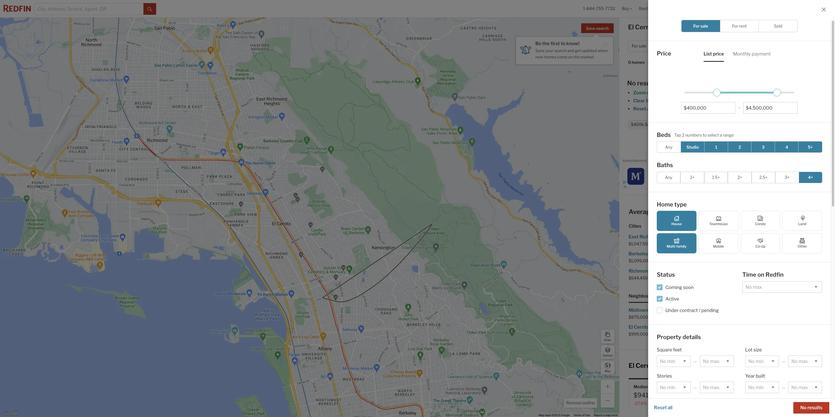 Task type: describe. For each thing, give the bounding box(es) containing it.
4+ radio
[[799, 172, 823, 183]]

cerrito, for el cerrito, ca real estate trends
[[636, 362, 659, 369]]

exclude 55+ communities
[[666, 403, 721, 408]]

co-
[[756, 244, 762, 249]]

16
[[766, 391, 773, 399]]

$644,450
[[629, 275, 648, 280]]

for inside albany homes for sale $629,000
[[760, 234, 766, 240]]

median for $941,500
[[634, 384, 648, 389]]

market inside median days on market 16 year-over-year
[[796, 384, 810, 389]]

homes inside albany homes for sale $629,000
[[744, 234, 759, 240]]

family
[[677, 244, 687, 249]]

save search button
[[581, 23, 614, 33]]

1 vertical spatial cerrito,
[[716, 208, 738, 215]]

townhouse
[[710, 222, 728, 226]]

minimum price slider
[[714, 89, 721, 96]]

1 vertical spatial on
[[758, 271, 765, 278]]

and
[[568, 48, 574, 53]]

to for tap 2 numbers to select a range
[[703, 132, 707, 137]]

3
[[762, 145, 765, 149]]

baths
[[657, 162, 673, 169]]

0 homes •
[[628, 60, 649, 65]]

option group containing house
[[657, 211, 823, 253]]

california link
[[715, 142, 735, 148]]

sale inside median sale price $941,500 -27.6% year-over-year
[[649, 384, 657, 389]]

1 filters from the left
[[653, 106, 666, 112]]

select
[[708, 132, 719, 137]]

median days on market 16 year-over-year
[[766, 384, 810, 406]]

maximum price slider
[[774, 89, 781, 96]]

homes inside save your search and get updated when new homes come on the market.
[[544, 55, 557, 59]]

del
[[728, 324, 735, 330]]

sale inside kensington homes for sale $1,849,000
[[777, 251, 785, 257]]

square
[[657, 347, 673, 353]]

homes inside el cerrito hills homes for sale $999,000
[[661, 324, 676, 330]]

1 horizontal spatial sale
[[703, 23, 716, 31]]

Enter max text field
[[746, 105, 796, 111]]

remove
[[673, 106, 689, 112]]

0 vertical spatial 2
[[682, 132, 685, 137]]

terms of use
[[574, 414, 591, 417]]

days
[[780, 384, 790, 389]]

0 vertical spatial no
[[628, 79, 636, 87]]

first
[[551, 41, 560, 46]]

search inside button
[[596, 26, 609, 31]]

mobile
[[714, 244, 724, 249]]

draw
[[605, 338, 612, 342]]

0 vertical spatial results
[[638, 79, 658, 87]]

be
[[536, 41, 542, 46]]

san
[[728, 268, 736, 274]]

2.5+
[[760, 175, 768, 180]]

map for map
[[605, 369, 611, 373]]

size
[[754, 347, 762, 353]]

homes inside berkeley homes for sale $1,095,000
[[650, 251, 664, 257]]

richmond inside richmond homes for sale $644,450
[[629, 268, 651, 274]]

house
[[672, 222, 682, 226]]

zoom out clear the map boundary reset all filters or remove one of your filters below to see more homes
[[634, 90, 784, 112]]

homes right norte
[[750, 324, 764, 330]]

outline
[[583, 400, 595, 405]]

for inside richmond homes for sale $644,450
[[668, 268, 674, 274]]

new
[[536, 55, 543, 59]]

sold inside # of homes sold 17
[[722, 384, 730, 389]]

of for terms of use
[[582, 414, 585, 417]]

17
[[700, 391, 706, 399]]

Studio checkbox
[[681, 141, 705, 153]]

no results inside no results button
[[801, 405, 823, 410]]

on inside save your search and get updated when new homes come on the market.
[[569, 55, 573, 59]]

map inside zoom out clear the map boundary reset all filters or remove one of your filters below to see more homes
[[654, 98, 664, 104]]

over- inside median sale price $941,500 -27.6% year-over-year
[[658, 401, 668, 406]]

ca for el cerrito, ca homes for sale
[[660, 23, 669, 31]]

come
[[558, 55, 568, 59]]

for inside the san francisco homes for sale $1,349,900
[[775, 268, 781, 274]]

Any radio
[[657, 172, 681, 183]]

under contract / pending
[[666, 308, 719, 313]]

ca for el cerrito, ca real estate trends
[[660, 362, 669, 369]]

map region
[[0, 0, 686, 417]]

for sale inside for sale checkbox
[[694, 24, 709, 28]]

1 vertical spatial ca
[[740, 208, 749, 215]]

exclude
[[666, 403, 683, 408]]

2+ radio
[[728, 172, 752, 183]]

list price element
[[704, 46, 724, 62]]

el for el cerrito
[[741, 142, 745, 148]]

el cerrito
[[741, 142, 761, 148]]

remove outline button
[[564, 398, 597, 408]]

over- inside median days on market 16 year-over-year
[[780, 401, 790, 406]]

cerrito for el cerrito
[[746, 142, 761, 148]]

neighborhoods
[[629, 293, 663, 299]]

5+ checkbox
[[799, 141, 823, 153]]

for sale inside for sale button
[[632, 44, 647, 48]]

4+ baths
[[703, 122, 720, 127]]

for inside button
[[632, 44, 638, 48]]

details
[[683, 334, 701, 340]]

4+ for 4+
[[809, 175, 814, 180]]

1+
[[691, 175, 695, 180]]

east richmond heights homes for sale $1,047,500
[[629, 234, 713, 246]]

homes inside east richmond heights homes for sale $1,047,500
[[681, 234, 696, 240]]

heights
[[663, 234, 680, 240]]

1+ radio
[[681, 172, 705, 183]]

2.5+ radio
[[752, 172, 776, 183]]

market inside market insights link
[[764, 25, 780, 30]]

monthly payment element
[[734, 46, 771, 62]]

ad region
[[623, 163, 832, 189]]

option group containing for sale
[[682, 20, 798, 32]]

your inside save your search and get updated when new homes come on the market.
[[546, 48, 554, 53]]

homes inside richmond homes for sale $644,450
[[652, 268, 667, 274]]

homes inside kensington homes for sale $1,849,000
[[754, 251, 768, 257]]

the inside save your search and get updated when new homes come on the market.
[[574, 55, 580, 59]]

the inside zoom out clear the map boundary reset all filters or remove one of your filters below to see more homes
[[646, 98, 653, 104]]

sale inside richmond homes for sale $644,450
[[675, 268, 684, 274]]

1.5+ radio
[[705, 172, 728, 183]]

type
[[675, 201, 687, 208]]

coming
[[666, 285, 683, 290]]

$941,500
[[634, 391, 663, 399]]

2 inside 'option'
[[739, 145, 742, 149]]

3 checkbox
[[752, 141, 776, 153]]

multi-
[[667, 244, 677, 249]]

condo
[[756, 222, 766, 226]]

soon
[[684, 285, 694, 290]]

year built
[[746, 373, 766, 379]]

report a map error link
[[594, 414, 618, 417]]

no results button
[[794, 402, 830, 414]]

zip codes
[[672, 293, 694, 299]]

options button
[[601, 345, 615, 359]]

sale inside el cerrito hills homes for sale $999,000
[[684, 324, 693, 330]]

cerrito for el cerrito hills homes for sale $999,000
[[634, 324, 650, 330]]

terms
[[574, 414, 582, 417]]

Land checkbox
[[783, 211, 823, 231]]

5+
[[808, 145, 813, 149]]

under
[[666, 308, 679, 313]]

hills
[[651, 324, 660, 330]]

Multi-family checkbox
[[657, 233, 697, 253]]

— for feet
[[694, 359, 698, 364]]

for inside kensington homes for sale $1,849,000
[[769, 251, 776, 257]]

2 checkbox
[[728, 141, 752, 153]]

1 vertical spatial a
[[603, 414, 605, 417]]

map for map data ©2023 google
[[539, 414, 545, 417]]

for inside el cerrito hills homes for sale $999,000
[[677, 324, 683, 330]]

studio+
[[674, 122, 688, 127]]

# of homes sold 17
[[700, 384, 730, 399]]

report a map error
[[594, 414, 618, 417]]

1 vertical spatial redfin
[[766, 271, 784, 278]]

Enter min text field
[[684, 105, 734, 111]]

0 vertical spatial price
[[657, 50, 672, 57]]

$1,849,000
[[728, 258, 750, 263]]

norte
[[736, 324, 749, 330]]

average home prices near el cerrito, ca
[[629, 208, 749, 215]]

submit search image
[[148, 7, 152, 11]]

to for be the first to know!
[[561, 41, 566, 46]]

active
[[666, 296, 680, 302]]

Condo checkbox
[[741, 211, 781, 231]]

numbers
[[686, 132, 702, 137]]

City, Address, School, Agent, ZIP search field
[[35, 3, 144, 15]]

price
[[713, 51, 724, 57]]

other
[[798, 244, 807, 249]]

$1,047,500
[[629, 241, 651, 246]]

sale inside albany homes for sale $629,000
[[767, 234, 775, 240]]

when
[[598, 48, 608, 53]]

Mobile checkbox
[[699, 233, 739, 253]]

richmond homes for sale $644,450
[[629, 268, 684, 280]]

of for # of homes sold 17
[[703, 384, 707, 389]]

7732
[[606, 6, 615, 11]]

midtown homes for sale $875,000
[[629, 307, 681, 319]]

0 vertical spatial homes
[[670, 23, 691, 31]]

be the first to know!
[[536, 41, 580, 46]]

1 horizontal spatial a
[[720, 132, 723, 137]]



Task type: locate. For each thing, give the bounding box(es) containing it.
be the first to know! dialog
[[516, 33, 613, 64]]

to inside zoom out clear the map boundary reset all filters or remove one of your filters below to see more homes
[[743, 106, 747, 112]]

option group
[[682, 20, 798, 32], [657, 141, 823, 153], [657, 172, 823, 183], [657, 211, 823, 253]]

any inside option
[[665, 175, 673, 180]]

home
[[656, 208, 673, 215]]

el for el cerrito, ca homes for sale
[[628, 23, 634, 31]]

0 horizontal spatial homes
[[670, 23, 691, 31]]

near
[[694, 208, 707, 215]]

monthly
[[734, 51, 751, 57]]

report inside button
[[820, 160, 828, 163]]

1 horizontal spatial the
[[574, 55, 580, 59]]

2 year from the left
[[790, 401, 798, 406]]

ca
[[660, 23, 669, 31], [740, 208, 749, 215], [660, 362, 669, 369]]

Sold checkbox
[[759, 20, 798, 32]]

sold inside option
[[775, 24, 783, 28]]

1 vertical spatial homes
[[708, 384, 721, 389]]

redfin down tap 2 numbers to select a range
[[695, 142, 709, 148]]

0 horizontal spatial to
[[561, 41, 566, 46]]

any down the baths
[[665, 175, 673, 180]]

1 horizontal spatial redfin
[[766, 271, 784, 278]]

0 vertical spatial your
[[546, 48, 554, 53]]

1 year from the left
[[668, 401, 676, 406]]

1 horizontal spatial 2
[[739, 145, 742, 149]]

homes inside 0 homes •
[[632, 60, 645, 65]]

0 horizontal spatial for sale
[[632, 44, 647, 48]]

0 vertical spatial map
[[605, 369, 611, 373]]

midtown
[[629, 307, 648, 313]]

save down 844-
[[586, 26, 596, 31]]

google image
[[1, 410, 20, 417]]

for inside east richmond heights homes for sale $1,047,500
[[697, 234, 703, 240]]

homes inside zoom out clear the map boundary reset all filters or remove one of your filters below to see more homes
[[769, 106, 784, 112]]

1 vertical spatial map
[[606, 414, 611, 417]]

0 vertical spatial ca
[[660, 23, 669, 31]]

$4.5m
[[646, 122, 658, 127]]

market.
[[581, 55, 595, 59]]

kensington homes for sale $1,849,000
[[728, 251, 785, 263]]

2 vertical spatial to
[[703, 132, 707, 137]]

1 vertical spatial to
[[743, 106, 747, 112]]

year- inside median days on market 16 year-over-year
[[770, 401, 780, 406]]

el right california link
[[741, 142, 745, 148]]

out
[[647, 90, 655, 95]]

map inside button
[[605, 369, 611, 373]]

0 vertical spatial cerrito,
[[636, 23, 658, 31]]

27.6%
[[635, 401, 648, 406]]

House checkbox
[[657, 211, 697, 231]]

—
[[738, 105, 741, 110], [694, 359, 698, 364], [782, 359, 786, 364], [694, 385, 698, 390], [782, 385, 786, 390]]

0 vertical spatial all
[[647, 106, 652, 112]]

cerrito inside el cerrito hills homes for sale $999,000
[[634, 324, 650, 330]]

1 vertical spatial 2
[[739, 145, 742, 149]]

report ad button
[[820, 160, 832, 164]]

homes inside # of homes sold 17
[[708, 384, 721, 389]]

0 vertical spatial for sale
[[694, 24, 709, 28]]

sale inside midtown homes for sale $875,000
[[672, 307, 681, 313]]

1 vertical spatial sold
[[722, 384, 730, 389]]

1 horizontal spatial sold
[[775, 24, 783, 28]]

advertisement
[[623, 158, 647, 163]]

4+
[[703, 122, 708, 127], [809, 175, 814, 180]]

1 vertical spatial reset
[[654, 405, 667, 410]]

no inside button
[[801, 405, 807, 410]]

for inside berkeley homes for sale $1,095,000
[[665, 251, 671, 257]]

search up come
[[555, 48, 567, 53]]

a left 'error'
[[603, 414, 605, 417]]

draw button
[[601, 329, 615, 344]]

to
[[561, 41, 566, 46], [743, 106, 747, 112], [703, 132, 707, 137]]

median inside median sale price $941,500 -27.6% year-over-year
[[634, 384, 648, 389]]

homes up co-
[[744, 234, 759, 240]]

on right days
[[790, 384, 795, 389]]

1 vertical spatial market
[[796, 384, 810, 389]]

0 vertical spatial sold
[[775, 24, 783, 28]]

2 year- from the left
[[770, 401, 780, 406]]

east
[[629, 234, 639, 240]]

redfin
[[695, 142, 709, 148], [766, 271, 784, 278]]

0 vertical spatial to
[[561, 41, 566, 46]]

2 right tap
[[682, 132, 685, 137]]

your right one
[[705, 106, 714, 112]]

1 horizontal spatial all
[[668, 405, 673, 410]]

4+ right '3+' option
[[809, 175, 814, 180]]

year
[[746, 373, 755, 379]]

$400k-$4.5m
[[631, 122, 658, 127]]

1
[[716, 145, 718, 149]]

el
[[628, 23, 634, 31], [741, 142, 745, 148], [709, 208, 714, 215], [629, 324, 633, 330], [629, 362, 635, 369]]

cerrito, up the stories
[[636, 362, 659, 369]]

lot size
[[746, 347, 762, 353]]

results inside button
[[808, 405, 823, 410]]

use
[[586, 414, 591, 417]]

property details
[[657, 334, 701, 340]]

save inside button
[[586, 26, 596, 31]]

for inside midtown homes for sale $875,000
[[665, 307, 671, 313]]

4+ left baths
[[703, 122, 708, 127]]

richmond up $1,047,500
[[640, 234, 662, 240]]

1 over- from the left
[[658, 401, 668, 406]]

0 horizontal spatial map
[[539, 414, 545, 417]]

any for 1+
[[665, 175, 673, 180]]

1 checkbox
[[705, 141, 729, 153]]

feet
[[674, 347, 682, 353]]

cities heading
[[629, 223, 826, 230]]

rent
[[740, 24, 747, 28]]

richmond up '$644,450' on the bottom of the page
[[629, 268, 651, 274]]

terms of use link
[[574, 414, 591, 417]]

0 vertical spatial report
[[820, 160, 828, 163]]

any inside checkbox
[[666, 145, 673, 149]]

cities
[[629, 223, 642, 229]]

0 vertical spatial on
[[569, 55, 573, 59]]

1 vertical spatial the
[[574, 55, 580, 59]]

for
[[694, 24, 700, 28], [733, 24, 739, 28], [632, 44, 638, 48]]

homes down co-op
[[754, 251, 768, 257]]

house, multifamily
[[735, 122, 770, 127]]

to left select
[[703, 132, 707, 137]]

el up $999,000 on the right
[[629, 324, 633, 330]]

1-844-759-7732
[[584, 6, 615, 11]]

berkeley homes for sale $1,095,000
[[629, 251, 681, 263]]

2 vertical spatial cerrito,
[[636, 362, 659, 369]]

0 horizontal spatial no results
[[628, 79, 658, 87]]

Other checkbox
[[783, 233, 823, 253]]

to right first
[[561, 41, 566, 46]]

pending
[[702, 308, 719, 313]]

1 horizontal spatial cerrito
[[746, 142, 761, 148]]

report left the ad
[[820, 160, 828, 163]]

0 vertical spatial redfin
[[695, 142, 709, 148]]

sale inside for sale checkbox
[[701, 24, 709, 28]]

sale inside east richmond heights homes for sale $1,047,500
[[704, 234, 713, 240]]

0 horizontal spatial median
[[634, 384, 648, 389]]

-
[[634, 401, 635, 406]]

1 year- from the left
[[648, 401, 658, 406]]

for for for sale checkbox
[[694, 24, 700, 28]]

sale inside berkeley homes for sale $1,095,000
[[672, 251, 681, 257]]

el inside el cerrito hills homes for sale $999,000
[[629, 324, 633, 330]]

0 horizontal spatial save
[[536, 48, 545, 53]]

of inside zoom out clear the map boundary reset all filters or remove one of your filters below to see more homes
[[699, 106, 704, 112]]

0 vertical spatial reset
[[634, 106, 646, 112]]

average
[[629, 208, 654, 215]]

0 horizontal spatial report
[[594, 414, 603, 417]]

homes inside the san francisco homes for sale $1,349,900
[[759, 268, 774, 274]]

homes down berkeley homes for sale $1,095,000
[[652, 268, 667, 274]]

results
[[638, 79, 658, 87], [808, 405, 823, 410]]

Townhouse checkbox
[[699, 211, 739, 231]]

0 horizontal spatial redfin
[[695, 142, 709, 148]]

save for save your search and get updated when new homes come on the market.
[[536, 48, 545, 53]]

save your search and get updated when new homes come on the market.
[[536, 48, 608, 59]]

2+
[[738, 175, 743, 180]]

year- down $941,500
[[648, 401, 658, 406]]

for sale up 0 homes •
[[632, 44, 647, 48]]

1 horizontal spatial homes
[[708, 384, 721, 389]]

square feet
[[657, 347, 682, 353]]

save up 'new'
[[536, 48, 545, 53]]

0 vertical spatial sale
[[703, 23, 716, 31]]

of right one
[[699, 106, 704, 112]]

on down "and"
[[569, 55, 573, 59]]

reset
[[634, 106, 646, 112], [654, 405, 667, 410]]

market insights link
[[764, 19, 798, 31]]

1 vertical spatial your
[[705, 106, 714, 112]]

1 vertical spatial report
[[594, 414, 603, 417]]

1 horizontal spatial map
[[654, 98, 664, 104]]

1 vertical spatial save
[[536, 48, 545, 53]]

0 horizontal spatial on
[[569, 55, 573, 59]]

to inside dialog
[[561, 41, 566, 46]]

2 filters from the left
[[715, 106, 728, 112]]

el right near
[[709, 208, 714, 215]]

0 horizontal spatial for
[[632, 44, 638, 48]]

market right days
[[796, 384, 810, 389]]

0 vertical spatial map
[[654, 98, 664, 104]]

the up reset all filters button
[[646, 98, 653, 104]]

trends
[[704, 362, 724, 369]]

1 vertical spatial results
[[808, 405, 823, 410]]

— for built
[[782, 385, 786, 390]]

map left data
[[539, 414, 545, 417]]

real
[[671, 362, 682, 369]]

map data ©2023 google
[[539, 414, 570, 417]]

0 horizontal spatial your
[[546, 48, 554, 53]]

1 vertical spatial no results
[[801, 405, 823, 410]]

2 right california
[[739, 145, 742, 149]]

2 horizontal spatial for
[[733, 24, 739, 28]]

over- down days
[[780, 401, 790, 406]]

report for report ad
[[820, 160, 828, 163]]

for sale
[[694, 24, 709, 28], [632, 44, 647, 48]]

on inside median days on market 16 year-over-year
[[790, 384, 795, 389]]

of left use
[[582, 414, 585, 417]]

neighborhoods element
[[629, 288, 663, 303]]

1 horizontal spatial no
[[801, 405, 807, 410]]

homes inside midtown homes for sale $875,000
[[649, 307, 664, 313]]

2 median from the left
[[766, 384, 779, 389]]

for inside option
[[733, 24, 739, 28]]

cerrito up $999,000 on the right
[[634, 324, 650, 330]]

759-
[[596, 6, 606, 11]]

3+ radio
[[776, 172, 800, 183]]

0 horizontal spatial the
[[543, 41, 550, 46]]

reset down $941,500
[[654, 405, 667, 410]]

homes right 'new'
[[544, 55, 557, 59]]

2 horizontal spatial to
[[743, 106, 747, 112]]

1 horizontal spatial for sale
[[694, 24, 709, 28]]

range
[[723, 132, 734, 137]]

median up 16
[[766, 384, 779, 389]]

1 median from the left
[[634, 384, 648, 389]]

1 vertical spatial any
[[665, 175, 673, 180]]

1 vertical spatial cerrito
[[634, 324, 650, 330]]

0 horizontal spatial reset
[[634, 106, 646, 112]]

reset inside zoom out clear the map boundary reset all filters or remove one of your filters below to see more homes
[[634, 106, 646, 112]]

the down get
[[574, 55, 580, 59]]

cerrito,
[[636, 23, 658, 31], [716, 208, 738, 215], [636, 362, 659, 369]]

search inside save your search and get updated when new homes come on the market.
[[555, 48, 567, 53]]

el for el cerrito hills homes for sale $999,000
[[629, 324, 633, 330]]

1 vertical spatial no
[[801, 405, 807, 410]]

year-
[[648, 401, 658, 406], [770, 401, 780, 406]]

0 vertical spatial of
[[699, 106, 704, 112]]

sale up $941,500
[[649, 384, 657, 389]]

el for el cerrito, ca real estate trends
[[629, 362, 635, 369]]

homes up '$1,095,000'
[[650, 251, 664, 257]]

year- inside median sale price $941,500 -27.6% year-over-year
[[648, 401, 658, 406]]

0 horizontal spatial 2
[[682, 132, 685, 137]]

richmond
[[640, 234, 662, 240], [629, 268, 651, 274]]

homes down kensington homes for sale $1,849,000
[[759, 268, 774, 274]]

0 horizontal spatial year
[[668, 401, 676, 406]]

1 horizontal spatial for
[[694, 24, 700, 28]]

0 horizontal spatial sale
[[649, 384, 657, 389]]

median sale price $941,500 -27.6% year-over-year
[[634, 384, 676, 406]]

for sale up list
[[694, 24, 709, 28]]

all left 55+
[[668, 405, 673, 410]]

any
[[666, 145, 673, 149], [665, 175, 673, 180]]

1 vertical spatial sale
[[649, 384, 657, 389]]

1 horizontal spatial no results
[[801, 405, 823, 410]]

price down the stories
[[658, 384, 668, 389]]

0 horizontal spatial map
[[606, 414, 611, 417]]

0 vertical spatial richmond
[[640, 234, 662, 240]]

median for 16
[[766, 384, 779, 389]]

©2023
[[552, 414, 560, 417]]

all inside "button"
[[668, 405, 673, 410]]

all down clear the map boundary button
[[647, 106, 652, 112]]

for inside checkbox
[[694, 24, 700, 28]]

to left see
[[743, 106, 747, 112]]

For rent checkbox
[[720, 20, 759, 32]]

all inside zoom out clear the map boundary reset all filters or remove one of your filters below to see more homes
[[647, 106, 652, 112]]

homes right more
[[769, 106, 784, 112]]

0 vertical spatial no results
[[628, 79, 658, 87]]

1 horizontal spatial results
[[808, 405, 823, 410]]

0 horizontal spatial a
[[603, 414, 605, 417]]

1 vertical spatial of
[[703, 384, 707, 389]]

el up for sale button
[[628, 23, 634, 31]]

2 vertical spatial the
[[646, 98, 653, 104]]

list box
[[743, 281, 823, 293], [657, 356, 691, 367], [700, 356, 734, 367], [746, 356, 780, 367], [789, 356, 823, 367], [657, 382, 691, 393], [700, 382, 734, 393], [746, 382, 780, 393], [789, 382, 823, 393]]

of inside # of homes sold 17
[[703, 384, 707, 389]]

map down options
[[605, 369, 611, 373]]

1 horizontal spatial to
[[703, 132, 707, 137]]

clear the map boundary button
[[633, 98, 686, 104]]

over- down $941,500
[[658, 401, 668, 406]]

homes left under
[[649, 307, 664, 313]]

sale inside the san francisco homes for sale $1,349,900
[[782, 268, 791, 274]]

0 vertical spatial market
[[764, 25, 780, 30]]

/
[[699, 308, 701, 313]]

el right map button
[[629, 362, 635, 369]]

report for report a map error
[[594, 414, 603, 417]]

median up $941,500
[[634, 384, 648, 389]]

on right time
[[758, 271, 765, 278]]

For sale checkbox
[[682, 20, 721, 32]]

2 horizontal spatial the
[[646, 98, 653, 104]]

save for save search
[[586, 26, 596, 31]]

baths
[[709, 122, 720, 127]]

price inside median sale price $941,500 -27.6% year-over-year
[[658, 384, 668, 389]]

— for size
[[782, 359, 786, 364]]

boundary
[[665, 98, 685, 104]]

1.5+
[[713, 175, 720, 180]]

4+ inside option
[[809, 175, 814, 180]]

homes up property
[[661, 324, 676, 330]]

of right #
[[703, 384, 707, 389]]

0 horizontal spatial all
[[647, 106, 652, 112]]

2 over- from the left
[[780, 401, 790, 406]]

the right "be"
[[543, 41, 550, 46]]

$999,000
[[629, 332, 649, 337]]

1 vertical spatial search
[[555, 48, 567, 53]]

Co-op checkbox
[[741, 233, 781, 253]]

map button
[[601, 360, 615, 375]]

reset all button
[[654, 402, 673, 414]]

for for the "for rent" option
[[733, 24, 739, 28]]

map left 'error'
[[606, 414, 611, 417]]

report right use
[[594, 414, 603, 417]]

2 horizontal spatial on
[[790, 384, 795, 389]]

sale up list
[[703, 23, 716, 31]]

insights
[[780, 25, 798, 30]]

op
[[762, 244, 766, 249]]

homes up 'family'
[[681, 234, 696, 240]]

1 vertical spatial for sale
[[632, 44, 647, 48]]

map
[[654, 98, 664, 104], [606, 414, 611, 417]]

cerrito, up for sale button
[[636, 23, 658, 31]]

el cerrito link
[[741, 142, 761, 148]]

1 horizontal spatial over-
[[780, 401, 790, 406]]

cerrito, for el cerrito, ca homes for sale
[[636, 23, 658, 31]]

4 checkbox
[[775, 141, 799, 153]]

4+ for 4+ baths
[[703, 122, 708, 127]]

4
[[786, 145, 789, 149]]

any down "beds"
[[666, 145, 673, 149]]

median inside median days on market 16 year-over-year
[[766, 384, 779, 389]]

reset down clear
[[634, 106, 646, 112]]

your inside zoom out clear the map boundary reset all filters or remove one of your filters below to see more homes
[[705, 106, 714, 112]]

filters left below
[[715, 106, 728, 112]]

save inside save your search and get updated when new homes come on the market.
[[536, 48, 545, 53]]

richmond inside east richmond heights homes for sale $1,047,500
[[640, 234, 662, 240]]

year inside median days on market 16 year-over-year
[[790, 401, 798, 406]]

save search
[[586, 26, 609, 31]]

map down out at the right top
[[654, 98, 664, 104]]

0 horizontal spatial sold
[[722, 384, 730, 389]]

0 horizontal spatial market
[[764, 25, 780, 30]]

cerrito, up townhouse
[[716, 208, 738, 215]]

price down el cerrito, ca homes for sale on the top right of the page
[[657, 50, 672, 57]]

year- down 16
[[770, 401, 780, 406]]

search down 759-
[[596, 26, 609, 31]]

year inside median sale price $941,500 -27.6% year-over-year
[[668, 401, 676, 406]]

below
[[729, 106, 742, 112]]

2 vertical spatial ca
[[660, 362, 669, 369]]

0 vertical spatial the
[[543, 41, 550, 46]]

•
[[648, 60, 649, 65]]

sale inside for sale button
[[639, 44, 647, 48]]

for
[[693, 23, 701, 31], [697, 234, 703, 240], [760, 234, 766, 240], [665, 251, 671, 257], [769, 251, 776, 257], [668, 268, 674, 274], [775, 268, 781, 274], [665, 307, 671, 313], [677, 324, 683, 330], [765, 324, 771, 330]]

0 horizontal spatial search
[[555, 48, 567, 53]]

1 vertical spatial price
[[658, 384, 668, 389]]

market left insights
[[764, 25, 780, 30]]

el cerrito, ca homes for sale
[[628, 23, 716, 31]]

any for studio
[[666, 145, 673, 149]]

1 horizontal spatial your
[[705, 106, 714, 112]]

zip codes element
[[672, 288, 694, 303]]

homes right 0
[[632, 60, 645, 65]]

0 horizontal spatial no
[[628, 79, 636, 87]]

cerrito left 3
[[746, 142, 761, 148]]

more
[[757, 106, 768, 112]]

1 vertical spatial 4+
[[809, 175, 814, 180]]

reset inside "button"
[[654, 405, 667, 410]]

el cerrito hills homes for sale $999,000
[[629, 324, 693, 337]]

1 horizontal spatial year-
[[770, 401, 780, 406]]

zoom out button
[[633, 90, 655, 95]]

your down first
[[546, 48, 554, 53]]

Any checkbox
[[657, 141, 681, 153]]

market
[[764, 25, 780, 30], [796, 384, 810, 389]]

stories
[[657, 373, 672, 379]]

a left range
[[720, 132, 723, 137]]

0 vertical spatial search
[[596, 26, 609, 31]]

california
[[715, 142, 735, 148]]

1 vertical spatial map
[[539, 414, 545, 417]]

1 horizontal spatial save
[[586, 26, 596, 31]]

your
[[546, 48, 554, 53], [705, 106, 714, 112]]

for rent
[[733, 24, 747, 28]]

redfin right time
[[766, 271, 784, 278]]

report
[[820, 160, 828, 163], [594, 414, 603, 417]]

filters down clear the map boundary button
[[653, 106, 666, 112]]

zoom
[[634, 90, 646, 95]]



Task type: vqa. For each thing, say whether or not it's contained in the screenshot.
the bottom Add
no



